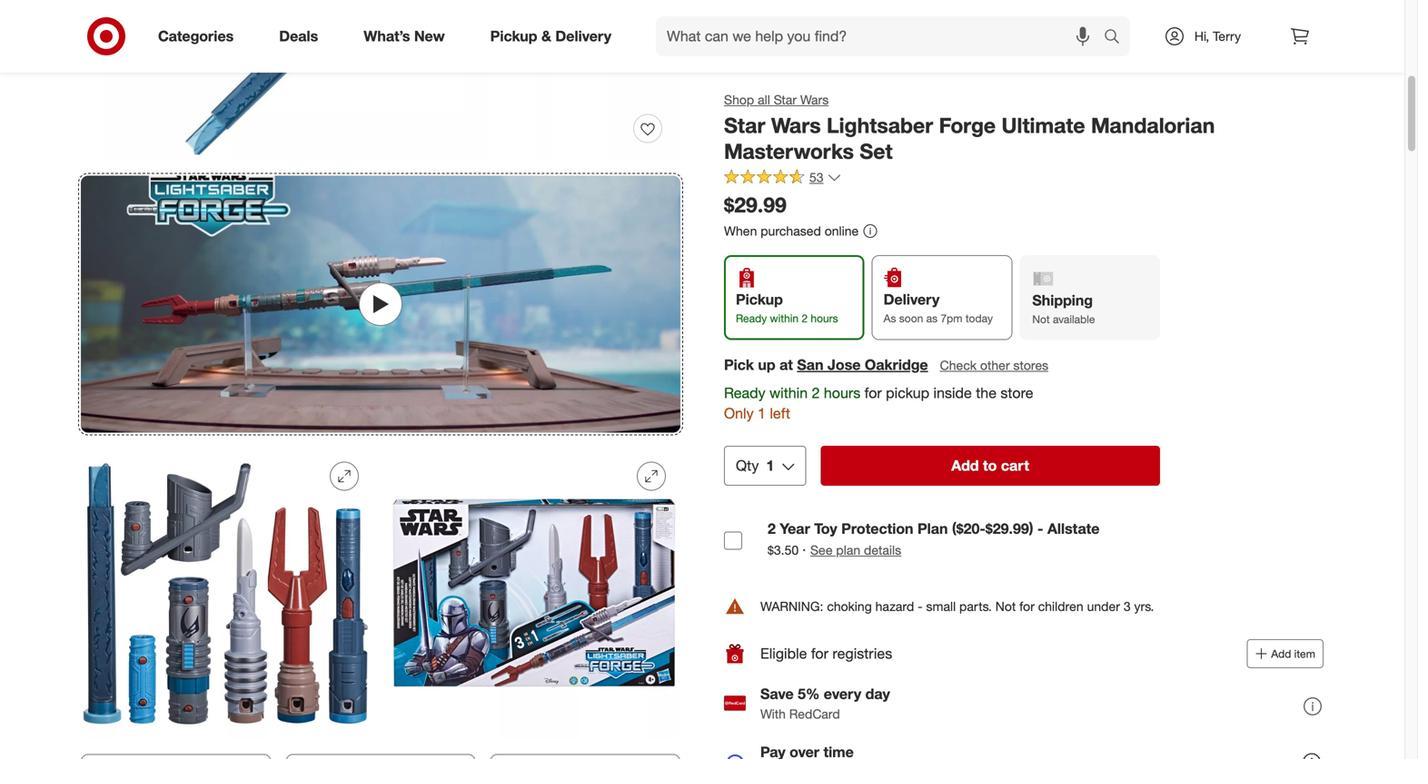 Task type: describe. For each thing, give the bounding box(es) containing it.
details
[[864, 542, 902, 558]]

search button
[[1096, 16, 1140, 60]]

search
[[1096, 29, 1140, 47]]

choking
[[827, 599, 872, 615]]

oakridge
[[865, 356, 928, 374]]

($20-
[[952, 520, 986, 538]]

qty 1
[[736, 457, 774, 475]]

shop
[[724, 92, 754, 108]]

add item button
[[1247, 640, 1324, 669]]

today
[[966, 312, 993, 326]]

star wars lightsaber forge ultimate mandalorian masterworks set, 4 of 16 image
[[388, 448, 681, 740]]

new
[[414, 27, 445, 45]]

check
[[940, 357, 977, 373]]

deals link
[[264, 16, 341, 56]]

left
[[770, 405, 791, 423]]

0 horizontal spatial star
[[724, 113, 766, 138]]

$3.50
[[768, 542, 799, 558]]

mandalorian
[[1091, 113, 1215, 138]]

1 vertical spatial -
[[918, 599, 923, 615]]

5%
[[798, 686, 820, 703]]

when purchased online
[[724, 223, 859, 239]]

deals
[[279, 27, 318, 45]]

stores
[[1014, 357, 1049, 373]]

year
[[780, 520, 810, 538]]

1 inside ready within 2 hours for pickup inside the store only 1 left
[[758, 405, 766, 423]]

warning:
[[761, 599, 824, 615]]

2 inside ready within 2 hours for pickup inside the store only 1 left
[[812, 384, 820, 402]]

small
[[926, 599, 956, 615]]

for inside ready within 2 hours for pickup inside the store only 1 left
[[865, 384, 882, 402]]

as
[[884, 312, 896, 326]]

ultimate
[[1002, 113, 1086, 138]]

what's new link
[[348, 16, 468, 56]]

see plan details button
[[811, 541, 902, 560]]

$29.99)
[[986, 520, 1034, 538]]

ready inside ready within 2 hours for pickup inside the store only 1 left
[[724, 384, 766, 402]]

2 horizontal spatial for
[[1020, 599, 1035, 615]]

7pm
[[941, 312, 963, 326]]

hi,
[[1195, 28, 1210, 44]]

hours inside pickup ready within 2 hours
[[811, 312, 838, 326]]

pickup & delivery link
[[475, 16, 634, 56]]

ready within 2 hours for pickup inside the store only 1 left
[[724, 384, 1034, 423]]

star wars lightsaber forge ultimate mandalorian masterworks set, 1 of 16 image
[[81, 0, 681, 161]]

with
[[761, 706, 786, 722]]

pickup
[[886, 384, 930, 402]]

when
[[724, 223, 757, 239]]

the
[[976, 384, 997, 402]]

ready inside pickup ready within 2 hours
[[736, 312, 767, 326]]

parts.
[[960, 599, 992, 615]]

children
[[1038, 599, 1084, 615]]

pickup & delivery
[[490, 27, 612, 45]]

warning: choking hazard - small parts. not for children under 3 yrs.
[[761, 599, 1154, 615]]

every
[[824, 686, 862, 703]]

What can we help you find? suggestions appear below search field
[[656, 16, 1109, 56]]

categories
[[158, 27, 234, 45]]

not inside shipping not available
[[1033, 313, 1050, 326]]

purchased
[[761, 223, 821, 239]]

star wars lightsaber forge ultimate mandalorian masterworks set, 3 of 16 image
[[81, 448, 373, 740]]

day
[[866, 686, 890, 703]]

pick
[[724, 356, 754, 374]]

store
[[1001, 384, 1034, 402]]

add to cart
[[952, 457, 1030, 475]]

as
[[927, 312, 938, 326]]

add for add item
[[1272, 647, 1292, 661]]

check other stores button
[[939, 356, 1050, 376]]

- inside 2 year toy protection plan ($20-$29.99) - allstate $3.50 · see plan details
[[1038, 520, 1044, 538]]

eligible for registries
[[761, 645, 893, 663]]

masterworks
[[724, 139, 854, 164]]

available
[[1053, 313, 1095, 326]]

soon
[[899, 312, 924, 326]]

add for add to cart
[[952, 457, 979, 475]]

at
[[780, 356, 793, 374]]

item
[[1295, 647, 1316, 661]]

1 horizontal spatial 1
[[766, 457, 774, 475]]

1 vertical spatial wars
[[771, 113, 821, 138]]

star wars lightsaber forge ultimate mandalorian masterworks set, 2 of 16, play video image
[[81, 176, 681, 433]]

set
[[860, 139, 893, 164]]

shipping
[[1033, 292, 1093, 310]]

pickup ready within 2 hours
[[736, 291, 838, 326]]



Task type: vqa. For each thing, say whether or not it's contained in the screenshot.
the bottommost The For
yes



Task type: locate. For each thing, give the bounding box(es) containing it.
yrs.
[[1135, 599, 1154, 615]]

san jose oakridge button
[[797, 355, 928, 375]]

add item
[[1272, 647, 1316, 661]]

3
[[1124, 599, 1131, 615]]

delivery up soon
[[884, 291, 940, 309]]

online
[[825, 223, 859, 239]]

0 horizontal spatial delivery
[[556, 27, 612, 45]]

0 vertical spatial not
[[1033, 313, 1050, 326]]

pickup up up
[[736, 291, 783, 309]]

lightsaber
[[827, 113, 933, 138]]

0 horizontal spatial not
[[996, 599, 1016, 615]]

2 left year at right
[[768, 520, 776, 538]]

what's new
[[364, 27, 445, 45]]

1 left the left
[[758, 405, 766, 423]]

2 vertical spatial 2
[[768, 520, 776, 538]]

add left the to
[[952, 457, 979, 475]]

1 horizontal spatial 2
[[802, 312, 808, 326]]

star right all
[[774, 92, 797, 108]]

for
[[865, 384, 882, 402], [1020, 599, 1035, 615], [811, 645, 829, 663]]

plan
[[918, 520, 948, 538]]

0 horizontal spatial 1
[[758, 405, 766, 423]]

to
[[983, 457, 997, 475]]

save
[[761, 686, 794, 703]]

all
[[758, 92, 770, 108]]

up
[[758, 356, 776, 374]]

0 vertical spatial delivery
[[556, 27, 612, 45]]

what's
[[364, 27, 410, 45]]

0 horizontal spatial add
[[952, 457, 979, 475]]

shop all star wars star wars lightsaber forge ultimate mandalorian masterworks set
[[724, 92, 1215, 164]]

delivery inside delivery as soon as 7pm today
[[884, 291, 940, 309]]

qty
[[736, 457, 759, 475]]

0 horizontal spatial -
[[918, 599, 923, 615]]

2 within from the top
[[770, 384, 808, 402]]

0 horizontal spatial 2
[[768, 520, 776, 538]]

0 vertical spatial ready
[[736, 312, 767, 326]]

pickup for ready
[[736, 291, 783, 309]]

1 vertical spatial pickup
[[736, 291, 783, 309]]

san
[[797, 356, 824, 374]]

1 vertical spatial add
[[1272, 647, 1292, 661]]

within up at
[[770, 312, 799, 326]]

ready
[[736, 312, 767, 326], [724, 384, 766, 402]]

2
[[802, 312, 808, 326], [812, 384, 820, 402], [768, 520, 776, 538]]

53
[[810, 169, 824, 185]]

toy
[[814, 520, 838, 538]]

add inside button
[[952, 457, 979, 475]]

allstate
[[1048, 520, 1100, 538]]

terry
[[1213, 28, 1241, 44]]

cart
[[1001, 457, 1030, 475]]

add to cart button
[[821, 446, 1160, 486]]

within up the left
[[770, 384, 808, 402]]

0 vertical spatial star
[[774, 92, 797, 108]]

2 year toy protection plan ($20-$29.99) - allstate $3.50 · see plan details
[[768, 520, 1100, 559]]

redcard
[[790, 706, 840, 722]]

pick up at san jose oakridge
[[724, 356, 928, 374]]

1 vertical spatial delivery
[[884, 291, 940, 309]]

within inside pickup ready within 2 hours
[[770, 312, 799, 326]]

1 vertical spatial 2
[[812, 384, 820, 402]]

0 vertical spatial wars
[[800, 92, 829, 108]]

-
[[1038, 520, 1044, 538], [918, 599, 923, 615]]

pickup for &
[[490, 27, 538, 45]]

under
[[1087, 599, 1120, 615]]

save 5% every day with redcard
[[761, 686, 890, 722]]

1 vertical spatial star
[[724, 113, 766, 138]]

2 horizontal spatial 2
[[812, 384, 820, 402]]

1 horizontal spatial not
[[1033, 313, 1050, 326]]

&
[[542, 27, 552, 45]]

2 up "san"
[[802, 312, 808, 326]]

1 vertical spatial not
[[996, 599, 1016, 615]]

not right the parts.
[[996, 599, 1016, 615]]

0 vertical spatial within
[[770, 312, 799, 326]]

ready up only
[[724, 384, 766, 402]]

1 vertical spatial 1
[[766, 457, 774, 475]]

1 horizontal spatial delivery
[[884, 291, 940, 309]]

pickup inside pickup ready within 2 hours
[[736, 291, 783, 309]]

jose
[[828, 356, 861, 374]]

1 right qty
[[766, 457, 774, 475]]

0 vertical spatial for
[[865, 384, 882, 402]]

hours inside ready within 2 hours for pickup inside the store only 1 left
[[824, 384, 861, 402]]

2 inside pickup ready within 2 hours
[[802, 312, 808, 326]]

0 vertical spatial add
[[952, 457, 979, 475]]

0 horizontal spatial pickup
[[490, 27, 538, 45]]

1 vertical spatial hours
[[824, 384, 861, 402]]

0 horizontal spatial for
[[811, 645, 829, 663]]

only
[[724, 405, 754, 423]]

1 vertical spatial within
[[770, 384, 808, 402]]

wars
[[800, 92, 829, 108], [771, 113, 821, 138]]

add left item
[[1272, 647, 1292, 661]]

delivery as soon as 7pm today
[[884, 291, 993, 326]]

see
[[811, 542, 833, 558]]

$29.99
[[724, 192, 787, 218]]

shipping not available
[[1033, 292, 1095, 326]]

check other stores
[[940, 357, 1049, 373]]

1
[[758, 405, 766, 423], [766, 457, 774, 475]]

None checkbox
[[724, 532, 742, 550]]

1 vertical spatial for
[[1020, 599, 1035, 615]]

for down san jose oakridge button
[[865, 384, 882, 402]]

add
[[952, 457, 979, 475], [1272, 647, 1292, 661]]

2 down "san"
[[812, 384, 820, 402]]

2 inside 2 year toy protection plan ($20-$29.99) - allstate $3.50 · see plan details
[[768, 520, 776, 538]]

categories link
[[143, 16, 256, 56]]

not down shipping
[[1033, 313, 1050, 326]]

add inside 'button'
[[1272, 647, 1292, 661]]

0 vertical spatial hours
[[811, 312, 838, 326]]

protection
[[842, 520, 914, 538]]

1 vertical spatial ready
[[724, 384, 766, 402]]

pickup left &
[[490, 27, 538, 45]]

2 vertical spatial for
[[811, 645, 829, 663]]

eligible
[[761, 645, 807, 663]]

hours up 'pick up at san jose oakridge' at the right of page
[[811, 312, 838, 326]]

other
[[980, 357, 1010, 373]]

wars up masterworks
[[771, 113, 821, 138]]

for left children
[[1020, 599, 1035, 615]]

- left "small"
[[918, 599, 923, 615]]

- right $29.99)
[[1038, 520, 1044, 538]]

0 vertical spatial pickup
[[490, 27, 538, 45]]

for right eligible
[[811, 645, 829, 663]]

registries
[[833, 645, 893, 663]]

0 vertical spatial -
[[1038, 520, 1044, 538]]

hi, terry
[[1195, 28, 1241, 44]]

1 horizontal spatial for
[[865, 384, 882, 402]]

ready up pick
[[736, 312, 767, 326]]

1 horizontal spatial -
[[1038, 520, 1044, 538]]

plan
[[836, 542, 861, 558]]

hours
[[811, 312, 838, 326], [824, 384, 861, 402]]

1 horizontal spatial pickup
[[736, 291, 783, 309]]

pickup
[[490, 27, 538, 45], [736, 291, 783, 309]]

0 vertical spatial 1
[[758, 405, 766, 423]]

delivery right &
[[556, 27, 612, 45]]

star down 'shop'
[[724, 113, 766, 138]]

1 horizontal spatial star
[[774, 92, 797, 108]]

hazard
[[876, 599, 914, 615]]

not
[[1033, 313, 1050, 326], [996, 599, 1016, 615]]

inside
[[934, 384, 972, 402]]

wars right all
[[800, 92, 829, 108]]

forge
[[939, 113, 996, 138]]

star
[[774, 92, 797, 108], [724, 113, 766, 138]]

53 link
[[724, 169, 842, 189]]

0 vertical spatial 2
[[802, 312, 808, 326]]

within inside ready within 2 hours for pickup inside the store only 1 left
[[770, 384, 808, 402]]

hours down the jose
[[824, 384, 861, 402]]

1 horizontal spatial add
[[1272, 647, 1292, 661]]

·
[[802, 541, 806, 559]]

1 within from the top
[[770, 312, 799, 326]]



